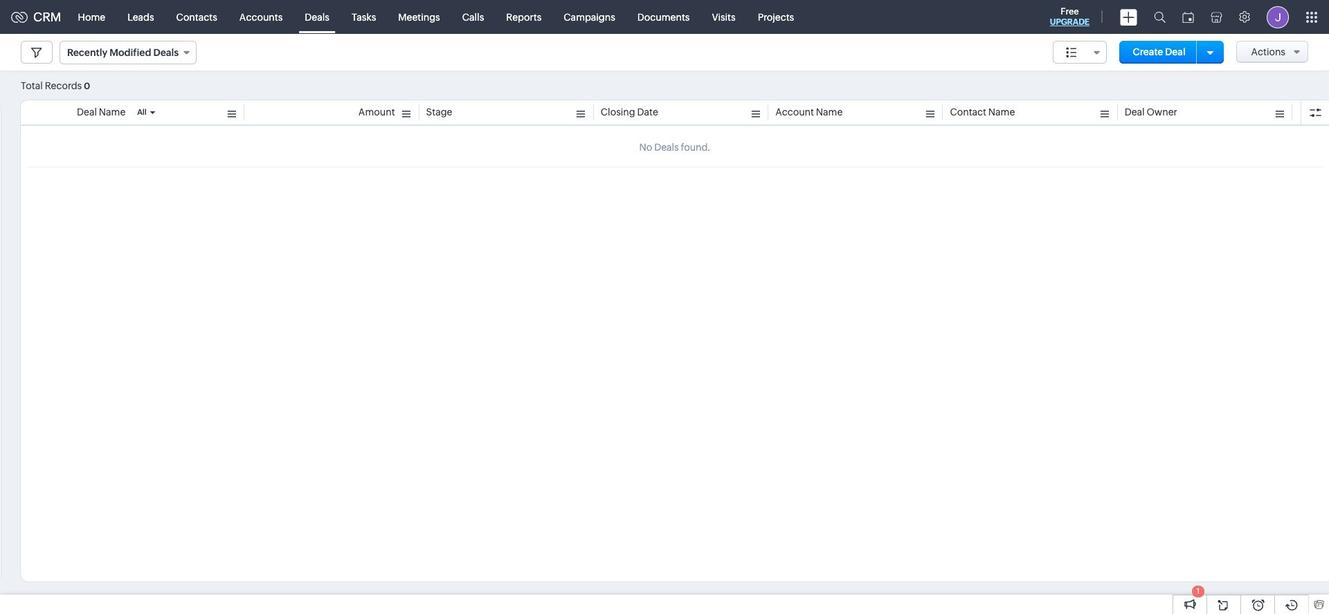 Task type: vqa. For each thing, say whether or not it's contained in the screenshot.
Search element
yes



Task type: locate. For each thing, give the bounding box(es) containing it.
None field
[[60, 41, 197, 64], [1053, 41, 1107, 64], [60, 41, 197, 64]]

profile image
[[1267, 6, 1289, 28]]

profile element
[[1259, 0, 1297, 34]]

calendar image
[[1183, 11, 1194, 23]]

logo image
[[11, 11, 28, 23]]



Task type: describe. For each thing, give the bounding box(es) containing it.
size image
[[1066, 46, 1077, 59]]

create menu element
[[1112, 0, 1146, 34]]

none field size
[[1053, 41, 1107, 64]]

search element
[[1146, 0, 1174, 34]]

create menu image
[[1120, 9, 1138, 25]]

search image
[[1154, 11, 1166, 23]]



